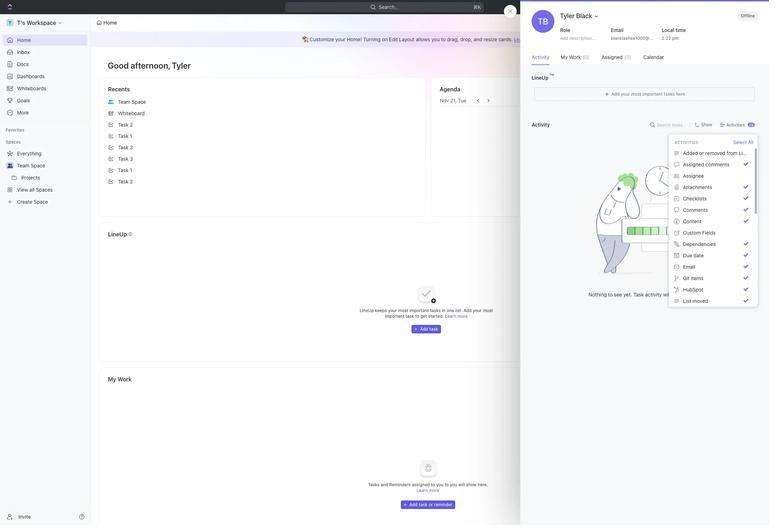 Task type: locate. For each thing, give the bounding box(es) containing it.
home inside "home" link
[[17, 37, 31, 43]]

0 vertical spatial my work
[[561, 54, 581, 60]]

task left get in the bottom right of the page
[[406, 314, 414, 319]]

1 vertical spatial task
[[419, 502, 428, 508]]

2 3 from the top
[[130, 156, 133, 162]]

to left the see
[[609, 291, 613, 298]]

my
[[561, 54, 568, 60], [108, 376, 116, 383]]

2 down whiteboard
[[130, 122, 133, 128]]

assigned comments
[[684, 161, 730, 168]]

1 vertical spatial 1
[[130, 167, 132, 173]]

0 vertical spatial task
[[406, 314, 414, 319]]

task 1
[[118, 133, 132, 139]]

git items
[[684, 275, 704, 281]]

dependencies
[[684, 241, 716, 247]]

0 vertical spatial home
[[104, 20, 117, 26]]

activity
[[532, 54, 550, 60], [532, 122, 550, 128]]

learn more link for 🏡 customize your home! turning on edit layout allows you to drag, drop, and resize cards.
[[514, 36, 540, 42]]

work
[[570, 54, 581, 60], [118, 376, 132, 383]]

1 vertical spatial space
[[31, 163, 45, 169]]

0 vertical spatial activity
[[532, 54, 550, 60]]

whiteboard
[[118, 110, 145, 116]]

1 up ‎task 2
[[130, 167, 132, 173]]

activities up added on the top right
[[675, 140, 699, 145]]

‎task for ‎task 1
[[118, 167, 129, 173]]

assigned for assigned
[[602, 54, 623, 60]]

2 ‎task from the top
[[118, 179, 129, 185]]

moved
[[693, 298, 709, 304]]

0 horizontal spatial important
[[385, 314, 405, 319]]

1 for task 1
[[130, 133, 132, 139]]

lineup inside the lineup tm
[[532, 75, 549, 81]]

comments
[[684, 207, 708, 213]]

task 3 up ‎task 1
[[118, 156, 133, 162]]

lineup inside lineup keeps your most important tasks in one list. add your most important task to get started.
[[360, 308, 374, 313]]

2 for task 2
[[130, 122, 133, 128]]

1 horizontal spatial my work
[[561, 54, 581, 60]]

whiteboard link
[[105, 108, 420, 119]]

2 task 3 from the top
[[118, 156, 133, 162]]

user group image
[[108, 100, 114, 104], [7, 164, 13, 168]]

calendar
[[580, 179, 598, 184]]

offline
[[742, 13, 755, 18]]

0 vertical spatial or
[[700, 150, 705, 156]]

or left "reminder"
[[429, 502, 433, 508]]

see
[[614, 291, 623, 298]]

‎task up ‎task 2
[[118, 167, 129, 173]]

email down the due at the right top of page
[[684, 264, 696, 270]]

1 horizontal spatial list
[[739, 150, 748, 156]]

task for 2nd task 3 link from the bottom
[[118, 144, 129, 150]]

team space inside sidebar navigation
[[17, 163, 45, 169]]

0 horizontal spatial or
[[429, 502, 433, 508]]

1 vertical spatial user group image
[[7, 164, 13, 168]]

content button
[[672, 216, 752, 227]]

items for agenda
[[549, 166, 560, 171]]

add description... button
[[558, 34, 605, 43]]

0 horizontal spatial work
[[118, 376, 132, 383]]

task down task 1
[[118, 144, 129, 150]]

0 horizontal spatial most
[[399, 308, 409, 313]]

custom fields
[[684, 230, 716, 236]]

dependencies button
[[672, 239, 752, 250]]

0 horizontal spatial home
[[17, 37, 31, 43]]

from left calendars
[[561, 166, 571, 171]]

0 vertical spatial show
[[610, 166, 621, 171]]

assigned up the assignee at the right of page
[[684, 161, 705, 168]]

to up "reminder"
[[445, 482, 449, 488]]

1 down task 2
[[130, 133, 132, 139]]

email up blacklashes1000@gmail.com
[[611, 27, 624, 33]]

0 vertical spatial agenda
[[440, 86, 461, 92]]

task up ‎task 1
[[118, 156, 129, 162]]

1 vertical spatial my work
[[108, 376, 132, 383]]

most right keeps
[[399, 308, 409, 313]]

add calendar integrations button
[[562, 177, 627, 186]]

task inside lineup keeps your most important tasks in one list. add your most important task to get started.
[[406, 314, 414, 319]]

task down task 2
[[118, 133, 129, 139]]

1 ‎task from the top
[[118, 167, 129, 173]]

important up get in the bottom right of the page
[[410, 308, 429, 313]]

1 vertical spatial activities
[[675, 140, 699, 145]]

task 3 link up ‎task 1 link on the top of page
[[105, 142, 420, 153]]

29
[[750, 123, 754, 127]]

3 up ‎task 1
[[130, 156, 133, 162]]

task up task 1
[[118, 122, 129, 128]]

email button
[[672, 261, 752, 273]]

0 vertical spatial from
[[727, 150, 738, 156]]

1 horizontal spatial team space link
[[105, 96, 420, 108]]

0 horizontal spatial agenda
[[440, 86, 461, 92]]

1 vertical spatial team space
[[17, 163, 45, 169]]

0 vertical spatial ‎task
[[118, 167, 129, 173]]

good afternoon, tyler
[[108, 60, 191, 70]]

0 horizontal spatial team space link
[[17, 160, 86, 171]]

0 horizontal spatial here.
[[478, 482, 488, 488]]

agenda
[[440, 86, 461, 92], [533, 166, 548, 171]]

hubspot button
[[672, 284, 752, 296]]

assigned for assigned comments
[[684, 161, 705, 168]]

1 horizontal spatial space
[[132, 99, 146, 105]]

0 horizontal spatial activities
[[675, 140, 699, 145]]

0 vertical spatial important
[[410, 308, 429, 313]]

git items button
[[672, 273, 752, 284]]

2 2 from the top
[[130, 179, 133, 185]]

1 vertical spatial and
[[381, 482, 388, 488]]

1 task 3 from the top
[[118, 144, 133, 150]]

2 vertical spatial here.
[[478, 482, 488, 488]]

docs link
[[3, 59, 87, 70]]

0 vertical spatial task 3
[[118, 144, 133, 150]]

my work
[[561, 54, 581, 60], [108, 376, 132, 383]]

1 vertical spatial activity
[[532, 122, 550, 128]]

‎task 2
[[118, 179, 133, 185]]

in
[[442, 308, 446, 313]]

list moved button
[[672, 296, 752, 307]]

here.
[[622, 166, 632, 171], [690, 291, 701, 298], [478, 482, 488, 488]]

1 horizontal spatial work
[[570, 54, 581, 60]]

attachments
[[684, 184, 713, 190]]

0 vertical spatial user group image
[[108, 100, 114, 104]]

your left calendars
[[572, 166, 581, 171]]

user group image down recents at the top left of page
[[108, 100, 114, 104]]

nothing to see yet. task activity will appear here.
[[589, 291, 701, 298]]

1 vertical spatial 3
[[130, 156, 133, 162]]

task
[[118, 122, 129, 128], [118, 133, 129, 139], [118, 144, 129, 150], [118, 156, 129, 162], [634, 291, 644, 298]]

0 vertical spatial 1
[[130, 133, 132, 139]]

space
[[132, 99, 146, 105], [31, 163, 45, 169]]

2 most from the left
[[483, 308, 493, 313]]

2 1 from the top
[[130, 167, 132, 173]]

3 down task 1
[[130, 144, 133, 150]]

removed
[[706, 150, 726, 156]]

allows
[[416, 36, 430, 42]]

1 vertical spatial ‎task
[[118, 179, 129, 185]]

team space down 'spaces'
[[17, 163, 45, 169]]

from down select
[[727, 150, 738, 156]]

‎task
[[118, 167, 129, 173], [118, 179, 129, 185]]

0 horizontal spatial task
[[406, 314, 414, 319]]

0 horizontal spatial space
[[31, 163, 45, 169]]

1 horizontal spatial items
[[692, 275, 704, 281]]

or right added on the top right
[[700, 150, 705, 156]]

‎task 1 link
[[105, 165, 420, 176]]

0 vertical spatial list
[[739, 150, 748, 156]]

task for the task 2 link on the top of page
[[118, 122, 129, 128]]

list down select all at the right top of page
[[739, 150, 748, 156]]

drop,
[[461, 36, 473, 42]]

calendar
[[644, 54, 664, 60]]

1 vertical spatial will
[[664, 291, 671, 298]]

cards.
[[499, 36, 513, 42]]

upgrade link
[[672, 2, 706, 12]]

list.
[[456, 308, 463, 313]]

add right the list.
[[464, 308, 472, 313]]

1 vertical spatial home
[[17, 37, 31, 43]]

assigned inside "assigned comments" button
[[684, 161, 705, 168]]

1 horizontal spatial activities
[[727, 122, 745, 128]]

email inside email blacklashes1000@gmail.com
[[611, 27, 624, 33]]

0 horizontal spatial user group image
[[7, 164, 13, 168]]

more inside tasks and reminders assigned to you to you will show here. learn more
[[430, 488, 440, 493]]

assigned
[[412, 482, 430, 488]]

checklists button
[[672, 193, 752, 205]]

1 vertical spatial lineup
[[108, 231, 127, 238]]

1 vertical spatial here.
[[690, 291, 701, 298]]

2 horizontal spatial will
[[664, 291, 671, 298]]

email blacklashes1000@gmail.com
[[611, 27, 671, 41]]

items inside button
[[692, 275, 704, 281]]

0 vertical spatial 2
[[130, 122, 133, 128]]

3 for 1st task 3 link from the bottom
[[130, 156, 133, 162]]

0 horizontal spatial show
[[466, 482, 477, 488]]

or
[[700, 150, 705, 156], [429, 502, 433, 508]]

1 vertical spatial show
[[466, 482, 477, 488]]

inbox
[[17, 49, 30, 55]]

3 for 2nd task 3 link from the bottom
[[130, 144, 133, 150]]

0 horizontal spatial items
[[549, 166, 560, 171]]

2:22
[[662, 36, 672, 41]]

sidebar navigation
[[0, 14, 91, 525]]

team down 'spaces'
[[17, 163, 29, 169]]

will inside tasks and reminders assigned to you to you will show here. learn more
[[459, 482, 465, 488]]

and right tasks
[[381, 482, 388, 488]]

1 horizontal spatial email
[[684, 264, 696, 270]]

reminders
[[390, 482, 411, 488]]

0 horizontal spatial and
[[381, 482, 388, 488]]

select all
[[734, 139, 754, 145]]

0 vertical spatial and
[[474, 36, 483, 42]]

you up "reminder"
[[450, 482, 458, 488]]

email inside button
[[684, 264, 696, 270]]

important down keeps
[[385, 314, 405, 319]]

1 vertical spatial team
[[17, 163, 29, 169]]

task 3 link down task 1 link
[[105, 153, 420, 165]]

‎task down ‎task 1
[[118, 179, 129, 185]]

2 horizontal spatial here.
[[690, 291, 701, 298]]

task down tasks and reminders assigned to you to you will show here. learn more
[[419, 502, 428, 508]]

to inside lineup keeps your most important tasks in one list. add your most important task to get started.
[[416, 314, 420, 319]]

to right assigned
[[431, 482, 435, 488]]

1 vertical spatial items
[[692, 275, 704, 281]]

good
[[108, 60, 129, 70]]

1 horizontal spatial assigned
[[684, 161, 705, 168]]

list down appear
[[684, 298, 692, 304]]

1 horizontal spatial lineup
[[360, 308, 374, 313]]

1 2 from the top
[[130, 122, 133, 128]]

1 horizontal spatial from
[[727, 150, 738, 156]]

activities left 29
[[727, 122, 745, 128]]

assigned comments button
[[672, 159, 752, 170]]

0 horizontal spatial lineup
[[108, 231, 127, 238]]

assigned down blacklashes1000@gmail.com
[[602, 54, 623, 60]]

2 horizontal spatial lineup
[[532, 75, 549, 81]]

task for 1st task 3 link from the bottom
[[118, 156, 129, 162]]

your right the list.
[[473, 308, 482, 313]]

0 horizontal spatial my
[[108, 376, 116, 383]]

0 vertical spatial activities
[[727, 122, 745, 128]]

team up whiteboard
[[118, 99, 130, 105]]

user group image down 'spaces'
[[7, 164, 13, 168]]

0 vertical spatial items
[[549, 166, 560, 171]]

1 vertical spatial agenda
[[533, 166, 548, 171]]

0 horizontal spatial will
[[459, 482, 465, 488]]

get
[[421, 314, 427, 319]]

0 horizontal spatial list
[[684, 298, 692, 304]]

your right keeps
[[388, 308, 397, 313]]

search...
[[379, 4, 399, 10]]

tm
[[550, 73, 554, 76]]

0 vertical spatial email
[[611, 27, 624, 33]]

add calendar integrations
[[571, 179, 624, 184]]

team space up whiteboard
[[118, 99, 146, 105]]

2 down ‎task 1
[[130, 179, 133, 185]]

added or removed from list button
[[672, 148, 752, 159]]

edit
[[389, 36, 398, 42]]

email
[[611, 27, 624, 33], [684, 264, 696, 270]]

email for email blacklashes1000@gmail.com
[[611, 27, 624, 33]]

role
[[561, 27, 571, 33]]

0 vertical spatial lineup
[[532, 75, 549, 81]]

1 inside task 1 link
[[130, 133, 132, 139]]

learn more link
[[514, 36, 540, 42], [633, 166, 656, 171], [445, 314, 468, 319], [417, 488, 440, 493]]

1 inside ‎task 1 link
[[130, 167, 132, 173]]

1
[[130, 133, 132, 139], [130, 167, 132, 173]]

1 1 from the top
[[130, 133, 132, 139]]

1 3 from the top
[[130, 144, 133, 150]]

0 horizontal spatial team
[[17, 163, 29, 169]]

1 most from the left
[[399, 308, 409, 313]]

1 vertical spatial assigned
[[684, 161, 705, 168]]

1 vertical spatial team space link
[[17, 160, 86, 171]]

1 vertical spatial task 3
[[118, 156, 133, 162]]

assigned
[[602, 54, 623, 60], [684, 161, 705, 168]]

2 vertical spatial lineup
[[360, 308, 374, 313]]

2 vertical spatial will
[[459, 482, 465, 488]]

1 horizontal spatial task
[[419, 502, 428, 508]]

team space link
[[105, 96, 420, 108], [17, 160, 86, 171]]

and right drop,
[[474, 36, 483, 42]]

1 vertical spatial 2
[[130, 179, 133, 185]]

upgrade
[[682, 4, 703, 10]]

1 for ‎task 1
[[130, 167, 132, 173]]

0 horizontal spatial team space
[[17, 163, 45, 169]]

add down role
[[561, 36, 569, 41]]

task 3 down task 1
[[118, 144, 133, 150]]

1 task 3 link from the top
[[105, 142, 420, 153]]

task right the yet.
[[634, 291, 644, 298]]

appear
[[672, 291, 688, 298]]

layout
[[399, 36, 415, 42]]

1 horizontal spatial agenda
[[533, 166, 548, 171]]

1 vertical spatial or
[[429, 502, 433, 508]]

0 vertical spatial assigned
[[602, 54, 623, 60]]

add down assigned
[[410, 502, 418, 508]]

1 horizontal spatial team space
[[118, 99, 146, 105]]

3
[[130, 144, 133, 150], [130, 156, 133, 162]]

attachments button
[[672, 182, 752, 193]]

whiteboards link
[[3, 83, 87, 94]]

team
[[118, 99, 130, 105], [17, 163, 29, 169]]

reminder
[[434, 502, 453, 508]]

most right the list.
[[483, 308, 493, 313]]

integrations
[[599, 179, 624, 184]]

to left get in the bottom right of the page
[[416, 314, 420, 319]]

‎task 1
[[118, 167, 132, 173]]

lineup keeps your most important tasks in one list. add your most important task to get started.
[[360, 308, 493, 319]]

1 horizontal spatial important
[[410, 308, 429, 313]]



Task type: describe. For each thing, give the bounding box(es) containing it.
email for email
[[684, 264, 696, 270]]

task inside button
[[419, 502, 428, 508]]

task 2
[[118, 122, 133, 128]]

add left calendar
[[571, 179, 579, 184]]

tasks and reminders assigned to you to you will show here. learn more
[[368, 482, 488, 493]]

cards
[[745, 20, 759, 26]]

nothing
[[589, 291, 607, 298]]

content
[[684, 218, 702, 224]]

agenda items from your calendars will show here. learn more
[[533, 166, 656, 171]]

Search tasks.. text field
[[657, 120, 687, 130]]

0 vertical spatial team space
[[118, 99, 146, 105]]

task 2 link
[[105, 119, 420, 131]]

goals
[[17, 97, 30, 104]]

1 horizontal spatial my
[[561, 54, 568, 60]]

here. inside tasks and reminders assigned to you to you will show here. learn more
[[478, 482, 488, 488]]

lineup for lineup tm
[[532, 75, 549, 81]]

or inside add task or reminder button
[[429, 502, 433, 508]]

time
[[676, 27, 686, 33]]

1 horizontal spatial here.
[[622, 166, 632, 171]]

add inside lineup keeps your most important tasks in one list. add your most important task to get started.
[[464, 308, 472, 313]]

calendars
[[582, 166, 601, 171]]

your left home!
[[336, 36, 346, 42]]

tb
[[538, 16, 549, 26]]

yet.
[[624, 291, 632, 298]]

and inside tasks and reminders assigned to you to you will show here. learn more
[[381, 482, 388, 488]]

2 activity from the top
[[532, 122, 550, 128]]

from inside added or removed from list button
[[727, 150, 738, 156]]

items for git
[[692, 275, 704, 281]]

dashboards link
[[3, 71, 87, 82]]

added or removed from list
[[684, 150, 748, 156]]

you right assigned
[[437, 482, 444, 488]]

show
[[702, 122, 713, 127]]

you right the allows
[[432, 36, 440, 42]]

role add description...
[[561, 27, 596, 41]]

learn more
[[445, 314, 468, 319]]

local time 2:22 pm
[[662, 27, 686, 41]]

fields
[[703, 230, 716, 236]]

or inside added or removed from list button
[[700, 150, 705, 156]]

2 task 3 link from the top
[[105, 153, 420, 165]]

comments
[[706, 161, 730, 168]]

agenda for agenda items from your calendars will show here. learn more
[[533, 166, 548, 171]]

resize
[[484, 36, 498, 42]]

add inside role add description...
[[561, 36, 569, 41]]

team inside sidebar navigation
[[17, 163, 29, 169]]

⌘k
[[474, 4, 481, 10]]

0 vertical spatial space
[[132, 99, 146, 105]]

select
[[734, 139, 747, 145]]

all
[[749, 139, 754, 145]]

0 horizontal spatial my work
[[108, 376, 132, 383]]

lineup tm
[[532, 73, 554, 81]]

dashboards
[[17, 73, 45, 79]]

tasks
[[430, 308, 441, 313]]

add task or reminder
[[410, 502, 453, 508]]

today button
[[724, 96, 742, 105]]

space inside sidebar navigation
[[31, 163, 45, 169]]

on
[[382, 36, 388, 42]]

‎task for ‎task 2
[[118, 179, 129, 185]]

0 horizontal spatial from
[[561, 166, 571, 171]]

1 vertical spatial list
[[684, 298, 692, 304]]

task 3 for 2nd task 3 link from the bottom
[[118, 144, 133, 150]]

1 horizontal spatial home
[[104, 20, 117, 26]]

local
[[662, 27, 675, 33]]

learn more link for tasks and reminders assigned to you to you will show here.
[[417, 488, 440, 493]]

afternoon,
[[131, 60, 170, 70]]

checklists
[[684, 196, 707, 202]]

custom fields button
[[672, 227, 752, 239]]

1 horizontal spatial show
[[610, 166, 621, 171]]

comments button
[[672, 205, 752, 216]]

1 horizontal spatial team
[[118, 99, 130, 105]]

to left 'drag,'
[[441, 36, 446, 42]]

user group image inside sidebar navigation
[[7, 164, 13, 168]]

learn inside tasks and reminders assigned to you to you will show here. learn more
[[417, 488, 428, 493]]

1 activity from the top
[[532, 54, 550, 60]]

new button
[[709, 1, 734, 13]]

tasks
[[368, 482, 380, 488]]

🏡 customize your home! turning on edit layout allows you to drag, drop, and resize cards. learn more
[[302, 36, 540, 42]]

1 horizontal spatial user group image
[[108, 100, 114, 104]]

1 vertical spatial important
[[385, 314, 405, 319]]

date
[[694, 253, 704, 259]]

due date button
[[672, 250, 752, 261]]

goals link
[[3, 95, 87, 106]]

team space link inside sidebar navigation
[[17, 160, 86, 171]]

git
[[684, 275, 690, 281]]

1 vertical spatial my
[[108, 376, 116, 383]]

1 vertical spatial work
[[118, 376, 132, 383]]

favorites button
[[3, 126, 27, 134]]

favorites
[[6, 127, 24, 133]]

turning
[[364, 36, 381, 42]]

one
[[447, 308, 454, 313]]

0 vertical spatial team space link
[[105, 96, 420, 108]]

docs
[[17, 61, 29, 67]]

0 vertical spatial work
[[570, 54, 581, 60]]

tyler
[[172, 60, 191, 70]]

manage
[[725, 20, 744, 26]]

learn more link for agenda items from your calendars will show here.
[[633, 166, 656, 171]]

spaces
[[6, 139, 21, 145]]

started.
[[429, 314, 444, 319]]

agenda for agenda
[[440, 86, 461, 92]]

0 vertical spatial will
[[603, 166, 609, 171]]

added
[[684, 150, 699, 156]]

show inside tasks and reminders assigned to you to you will show here. learn more
[[466, 482, 477, 488]]

blacklashes1000@gmail.com
[[611, 36, 671, 41]]

due
[[684, 253, 693, 259]]

inbox link
[[3, 47, 87, 58]]

invite
[[18, 514, 31, 520]]

recents
[[108, 86, 130, 92]]

manage cards
[[725, 20, 759, 26]]

1 horizontal spatial and
[[474, 36, 483, 42]]

learn more link for lineup keeps your most important tasks in one list. add your most important task to get started.
[[445, 314, 468, 319]]

new
[[719, 4, 729, 10]]

task 3 for 1st task 3 link from the bottom
[[118, 156, 133, 162]]

assignee
[[684, 173, 705, 179]]

task for task 1 link
[[118, 133, 129, 139]]

list moved
[[684, 298, 709, 304]]

whiteboards
[[17, 85, 46, 91]]

drag,
[[447, 36, 459, 42]]

custom
[[684, 230, 701, 236]]

lineup for lineup
[[108, 231, 127, 238]]

lineup for lineup keeps your most important tasks in one list. add your most important task to get started.
[[360, 308, 374, 313]]

keeps
[[375, 308, 387, 313]]

activity
[[646, 291, 662, 298]]

today
[[726, 98, 739, 103]]

manage cards button
[[721, 17, 763, 28]]

add task or reminder button
[[401, 501, 456, 509]]

2 for ‎task 2
[[130, 179, 133, 185]]



Task type: vqa. For each thing, say whether or not it's contained in the screenshot.
2nd Due date dropdown button from the top of the page
no



